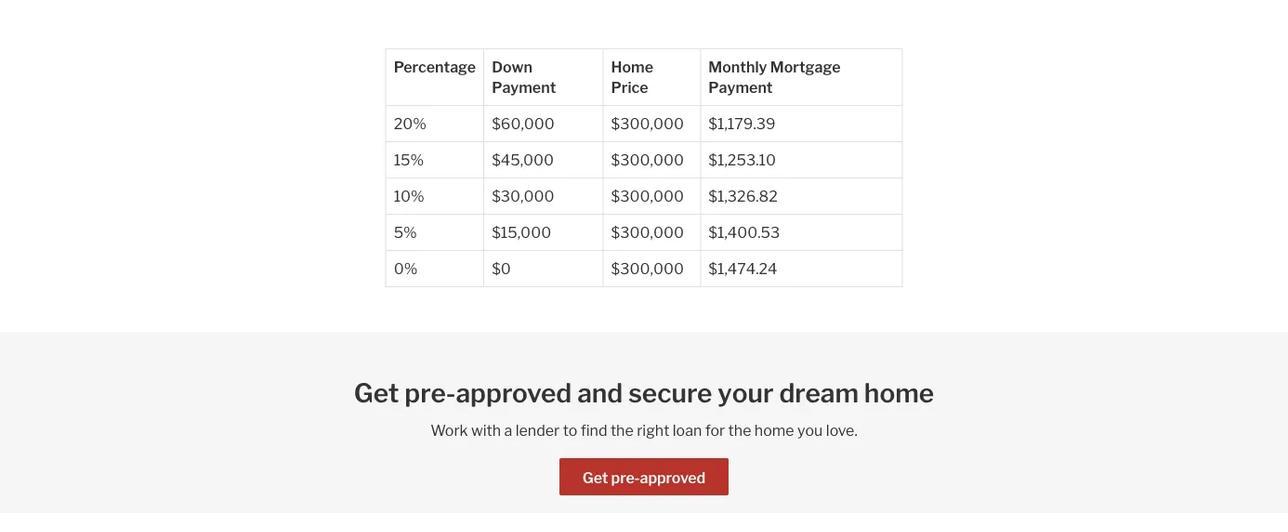 Task type: describe. For each thing, give the bounding box(es) containing it.
5%
[[394, 223, 417, 241]]

dream
[[779, 377, 859, 409]]

to
[[563, 421, 578, 439]]

monthly mortgage payment
[[709, 58, 841, 96]]

a
[[504, 421, 513, 439]]

love.
[[826, 421, 858, 439]]

approved for get pre-approved
[[640, 469, 706, 487]]

1 vertical spatial home
[[755, 421, 794, 439]]

down payment
[[492, 58, 556, 96]]

20%
[[394, 114, 427, 132]]

15%
[[394, 151, 424, 169]]

home
[[611, 58, 654, 76]]

work with a lender to find the right loan for the home you love.
[[431, 421, 858, 439]]

$300,000 for $1,179.39
[[611, 114, 684, 132]]

$300,000 for $1,400.53
[[611, 223, 684, 241]]

$45,000
[[492, 151, 554, 169]]

2 the from the left
[[728, 421, 752, 439]]

$1,253.10
[[709, 151, 776, 169]]

work
[[431, 421, 468, 439]]

approved for get pre-approved and secure your dream home
[[456, 377, 572, 409]]

loan
[[673, 421, 702, 439]]

$1,400.53
[[709, 223, 780, 241]]

$60,000
[[492, 114, 555, 132]]

$1,474.24
[[709, 259, 778, 277]]

find
[[581, 421, 607, 439]]

$300,000 for $1,474.24
[[611, 259, 684, 277]]

$300,000 for $1,326.82
[[611, 187, 684, 205]]

with
[[471, 421, 501, 439]]

get for get pre-approved and secure your dream home
[[354, 377, 399, 409]]

percentage
[[394, 58, 476, 76]]

lender
[[516, 421, 560, 439]]

your
[[718, 377, 774, 409]]

payment inside monthly mortgage payment
[[709, 78, 773, 96]]



Task type: locate. For each thing, give the bounding box(es) containing it.
home
[[864, 377, 934, 409], [755, 421, 794, 439]]

right
[[637, 421, 670, 439]]

1 horizontal spatial approved
[[640, 469, 706, 487]]

and
[[577, 377, 623, 409]]

home price
[[611, 58, 654, 96]]

monthly
[[709, 58, 767, 76]]

home left you
[[755, 421, 794, 439]]

get
[[354, 377, 399, 409], [583, 469, 608, 487]]

$30,000
[[492, 187, 555, 205]]

1 horizontal spatial pre-
[[611, 469, 640, 487]]

pre-
[[405, 377, 456, 409], [611, 469, 640, 487]]

1 the from the left
[[611, 421, 634, 439]]

pre- down work with a lender to find the right loan for the home you love.
[[611, 469, 640, 487]]

1 horizontal spatial home
[[864, 377, 934, 409]]

down
[[492, 58, 533, 76]]

price
[[611, 78, 649, 96]]

0 vertical spatial home
[[864, 377, 934, 409]]

$0
[[492, 259, 511, 277]]

1 horizontal spatial the
[[728, 421, 752, 439]]

the right for on the right bottom of the page
[[728, 421, 752, 439]]

mortgage
[[770, 58, 841, 76]]

1 horizontal spatial payment
[[709, 78, 773, 96]]

payment down down
[[492, 78, 556, 96]]

3 $300,000 from the top
[[611, 187, 684, 205]]

0 horizontal spatial the
[[611, 421, 634, 439]]

5 $300,000 from the top
[[611, 259, 684, 277]]

1 vertical spatial get
[[583, 469, 608, 487]]

2 $300,000 from the top
[[611, 151, 684, 169]]

$1,179.39
[[709, 114, 776, 132]]

0 vertical spatial approved
[[456, 377, 572, 409]]

1 horizontal spatial get
[[583, 469, 608, 487]]

approved
[[456, 377, 572, 409], [640, 469, 706, 487]]

$300,000 for $1,253.10
[[611, 151, 684, 169]]

0 horizontal spatial approved
[[456, 377, 572, 409]]

1 vertical spatial approved
[[640, 469, 706, 487]]

4 $300,000 from the top
[[611, 223, 684, 241]]

$15,000
[[492, 223, 551, 241]]

get pre-approved button
[[559, 458, 729, 495]]

approved up a
[[456, 377, 572, 409]]

0 horizontal spatial home
[[755, 421, 794, 439]]

1 vertical spatial pre-
[[611, 469, 640, 487]]

0 vertical spatial get
[[354, 377, 399, 409]]

1 payment from the left
[[492, 78, 556, 96]]

approved down loan
[[640, 469, 706, 487]]

for
[[705, 421, 725, 439]]

you
[[798, 421, 823, 439]]

pre- inside get pre-approved button
[[611, 469, 640, 487]]

pre- for get pre-approved and secure your dream home
[[405, 377, 456, 409]]

0%
[[394, 259, 418, 277]]

0 horizontal spatial payment
[[492, 78, 556, 96]]

1 $300,000 from the top
[[611, 114, 684, 132]]

get pre-approved and secure your dream home
[[354, 377, 934, 409]]

2 payment from the left
[[709, 78, 773, 96]]

approved inside button
[[640, 469, 706, 487]]

pre- for get pre-approved
[[611, 469, 640, 487]]

0 horizontal spatial pre-
[[405, 377, 456, 409]]

payment
[[492, 78, 556, 96], [709, 78, 773, 96]]

pre- up work
[[405, 377, 456, 409]]

0 horizontal spatial get
[[354, 377, 399, 409]]

get pre-approved
[[583, 469, 706, 487]]

$1,326.82
[[709, 187, 778, 205]]

get for get pre-approved
[[583, 469, 608, 487]]

10%
[[394, 187, 425, 205]]

the right find
[[611, 421, 634, 439]]

0 vertical spatial pre-
[[405, 377, 456, 409]]

secure
[[629, 377, 712, 409]]

home right dream
[[864, 377, 934, 409]]

$300,000
[[611, 114, 684, 132], [611, 151, 684, 169], [611, 187, 684, 205], [611, 223, 684, 241], [611, 259, 684, 277]]

get inside button
[[583, 469, 608, 487]]

payment down monthly
[[709, 78, 773, 96]]

the
[[611, 421, 634, 439], [728, 421, 752, 439]]



Task type: vqa. For each thing, say whether or not it's contained in the screenshot.
the rightmost "from"
no



